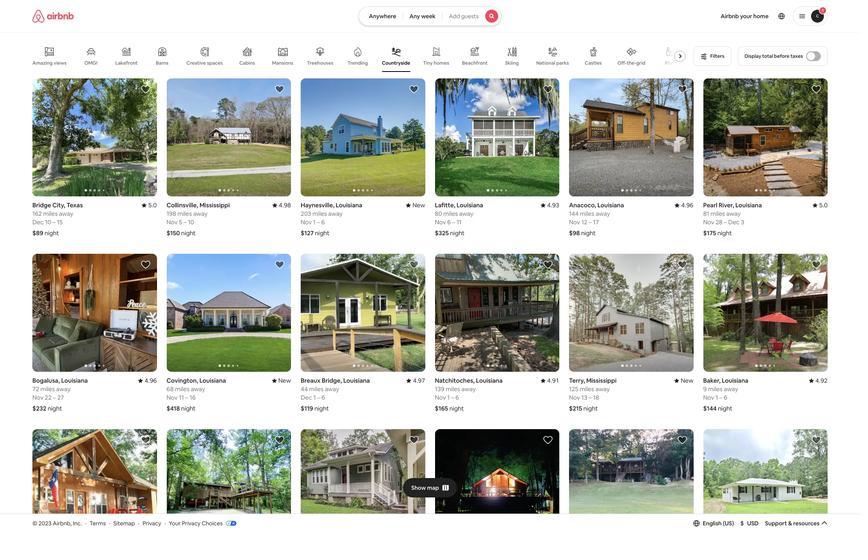 Task type: vqa. For each thing, say whether or not it's contained in the screenshot.


Task type: locate. For each thing, give the bounding box(es) containing it.
nov down 72
[[32, 394, 43, 402]]

mississippi up 18
[[586, 377, 617, 385]]

night for natchitoches, louisiana 139 miles away nov 1 – 6 $165 night
[[449, 405, 464, 413]]

mississippi right collinsville,
[[200, 202, 230, 209]]

– down breaux
[[317, 394, 320, 402]]

louisiana up 17
[[598, 202, 624, 209]]

0 horizontal spatial mississippi
[[200, 202, 230, 209]]

away right 80
[[459, 210, 474, 218]]

louisiana inside covington, louisiana 68 miles away nov 11 – 16 $418 night
[[199, 377, 226, 385]]

away up 27
[[56, 386, 71, 394]]

away inside natchitoches, louisiana 139 miles away nov 1 – 6 $165 night
[[462, 386, 476, 394]]

– right 13
[[589, 394, 592, 402]]

– inside haynesville, louisiana 203 miles away nov 1 – 6 $127 night
[[317, 219, 320, 226]]

– right 28 on the right
[[724, 219, 727, 226]]

198
[[167, 210, 176, 218]]

nov down the 68
[[167, 394, 178, 402]]

louisiana for haynesville, louisiana
[[336, 202, 362, 209]]

miles down 'baker,'
[[708, 386, 723, 394]]

10 inside collinsville, mississippi 198 miles away nov 5 – 10 $150 night
[[188, 219, 194, 226]]

5.0 for texas
[[148, 202, 157, 209]]

– inside breaux bridge, louisiana 44 miles away dec 1 – 6 $119 night
[[317, 394, 320, 402]]

any week
[[410, 13, 436, 20]]

nov inside collinsville, mississippi 198 miles away nov 5 – 10 $150 night
[[167, 219, 178, 226]]

miles down the city,
[[43, 210, 58, 218]]

1 inside breaux bridge, louisiana 44 miles away dec 1 – 6 $119 night
[[313, 394, 316, 402]]

0 vertical spatial new place to stay image
[[406, 202, 425, 209]]

1 inside the baker, louisiana 9 miles away nov 1 – 6 $144 night
[[716, 394, 718, 402]]

new left 'baker,'
[[681, 377, 694, 385]]

0 horizontal spatial new place to stay image
[[272, 377, 291, 385]]

nov inside covington, louisiana 68 miles away nov 11 – 16 $418 night
[[167, 394, 178, 402]]

11 inside covington, louisiana 68 miles away nov 11 – 16 $418 night
[[179, 394, 184, 402]]

away up 16
[[191, 386, 205, 394]]

2 horizontal spatial new
[[681, 377, 694, 385]]

0 vertical spatial 11
[[457, 219, 462, 226]]

1 horizontal spatial dec
[[301, 394, 312, 402]]

139
[[435, 386, 444, 394]]

6 inside the baker, louisiana 9 miles away nov 1 – 6 $144 night
[[724, 394, 727, 402]]

add to wishlist: bogalusa, louisiana image
[[141, 260, 150, 270]]

privacy link
[[143, 520, 161, 528]]

pearl river, louisiana 81 miles away nov 28 – dec 3 $175 night
[[703, 202, 762, 237]]

$175
[[703, 230, 716, 237]]

night inside the baker, louisiana 9 miles away nov 1 – 6 $144 night
[[718, 405, 733, 413]]

away inside anacoco, louisiana 144 miles away nov 12 – 17 $98 night
[[596, 210, 610, 218]]

dec down 44
[[301, 394, 312, 402]]

louisiana inside haynesville, louisiana 203 miles away nov 1 – 6 $127 night
[[336, 202, 362, 209]]

louisiana inside natchitoches, louisiana 139 miles away nov 1 – 6 $165 night
[[476, 377, 503, 385]]

– inside collinsville, mississippi 198 miles away nov 5 – 10 $150 night
[[184, 219, 187, 226]]

$
[[741, 520, 744, 528]]

dec inside breaux bridge, louisiana 44 miles away dec 1 – 6 $119 night
[[301, 394, 312, 402]]

night inside terry, mississippi 125 miles away nov 13 – 18 $215 night
[[584, 405, 598, 413]]

bridge city, texas 162 miles away dec 10 – 15 $89 night
[[32, 202, 83, 237]]

1 vertical spatial mississippi
[[586, 377, 617, 385]]

away for covington, louisiana
[[191, 386, 205, 394]]

airbnb
[[721, 13, 739, 20]]

away inside collinsville, mississippi 198 miles away nov 5 – 10 $150 night
[[193, 210, 208, 218]]

away up 15
[[59, 210, 73, 218]]

miles for collinsville, mississippi
[[177, 210, 192, 218]]

nov down 125
[[569, 394, 580, 402]]

1 horizontal spatial new place to stay image
[[406, 202, 425, 209]]

0 horizontal spatial privacy
[[143, 520, 161, 528]]

miles inside collinsville, mississippi 198 miles away nov 5 – 10 $150 night
[[177, 210, 192, 218]]

night down 27
[[48, 405, 62, 413]]

6
[[321, 219, 325, 226], [447, 219, 451, 226], [322, 394, 325, 402], [456, 394, 459, 402], [724, 394, 727, 402]]

nov inside terry, mississippi 125 miles away nov 13 – 18 $215 night
[[569, 394, 580, 402]]

None search field
[[359, 6, 501, 26]]

away inside haynesville, louisiana 203 miles away nov 1 – 6 $127 night
[[328, 210, 343, 218]]

1 horizontal spatial 4.96
[[681, 202, 694, 209]]

add
[[449, 13, 460, 20]]

louisiana inside anacoco, louisiana 144 miles away nov 12 – 17 $98 night
[[598, 202, 624, 209]]

filters
[[710, 53, 724, 60]]

louisiana right covington,
[[199, 377, 226, 385]]

away up 18
[[596, 386, 610, 394]]

display
[[745, 53, 761, 60]]

1 horizontal spatial 11
[[457, 219, 462, 226]]

miles down haynesville,
[[313, 210, 327, 218]]

away inside terry, mississippi 125 miles away nov 13 – 18 $215 night
[[596, 386, 610, 394]]

night right $144
[[718, 405, 733, 413]]

4.96 left covington,
[[145, 377, 157, 385]]

privacy right your
[[182, 520, 201, 528]]

– left 16
[[185, 394, 188, 402]]

– left 17
[[589, 219, 592, 226]]

0 horizontal spatial 10
[[45, 219, 51, 226]]

miles down "natchitoches,"
[[446, 386, 460, 394]]

– down 'baker,'
[[720, 394, 723, 402]]

· left privacy 'link'
[[138, 520, 139, 528]]

louisiana inside bogalusa, louisiana 72 miles away nov 22 – 27 $232 night
[[61, 377, 88, 385]]

2 horizontal spatial dec
[[728, 219, 740, 226]]

louisiana right 'baker,'
[[722, 377, 748, 385]]

miles down lafitte,
[[443, 210, 458, 218]]

nov inside anacoco, louisiana 144 miles away nov 12 – 17 $98 night
[[569, 219, 580, 226]]

mississippi inside terry, mississippi 125 miles away nov 13 – 18 $215 night
[[586, 377, 617, 385]]

none search field containing anywhere
[[359, 6, 501, 26]]

nov down "9"
[[703, 394, 714, 402]]

miles for bogalusa, louisiana
[[40, 386, 55, 394]]

1 horizontal spatial mississippi
[[586, 377, 617, 385]]

dec left 3
[[728, 219, 740, 226]]

22
[[45, 394, 52, 402]]

1 horizontal spatial privacy
[[182, 520, 201, 528]]

mississippi for 198 miles away
[[200, 202, 230, 209]]

1 inside haynesville, louisiana 203 miles away nov 1 – 6 $127 night
[[313, 219, 316, 226]]

28
[[716, 219, 723, 226]]

group
[[32, 40, 689, 72], [32, 79, 157, 197], [167, 79, 291, 197], [301, 79, 425, 197], [435, 79, 559, 197], [569, 79, 694, 197], [703, 79, 828, 197], [32, 254, 157, 373], [167, 254, 291, 373], [301, 254, 425, 373], [435, 254, 559, 373], [569, 254, 694, 373], [703, 254, 828, 373], [32, 430, 157, 534], [167, 430, 291, 534], [301, 430, 425, 534], [435, 430, 559, 534], [569, 430, 694, 534], [703, 430, 828, 534]]

miles inside bogalusa, louisiana 72 miles away nov 22 – 27 $232 night
[[40, 386, 55, 394]]

your privacy choices link
[[169, 520, 236, 528]]

parks
[[556, 60, 569, 66]]

dec inside the pearl river, louisiana 81 miles away nov 28 – dec 3 $175 night
[[728, 219, 740, 226]]

new place to stay image left lafitte,
[[406, 202, 425, 209]]

– down lafitte,
[[452, 219, 455, 226]]

4.96 out of 5 average rating image
[[138, 377, 157, 385]]

away inside the pearl river, louisiana 81 miles away nov 28 – dec 3 $175 night
[[726, 210, 741, 218]]

nov down 139
[[435, 394, 446, 402]]

add to wishlist: poplarville, mississippi image
[[275, 436, 285, 446]]

miles down breaux
[[309, 386, 324, 394]]

miles up 22
[[40, 386, 55, 394]]

terry, mississippi 125 miles away nov 13 – 18 $215 night
[[569, 377, 617, 413]]

night inside the pearl river, louisiana 81 miles away nov 28 – dec 3 $175 night
[[718, 230, 732, 237]]

mansions
[[272, 60, 293, 66]]

2 5.0 from the left
[[819, 202, 828, 209]]

81
[[703, 210, 709, 218]]

mississippi inside collinsville, mississippi 198 miles away nov 5 – 10 $150 night
[[200, 202, 230, 209]]

miles inside natchitoches, louisiana 139 miles away nov 1 – 6 $165 night
[[446, 386, 460, 394]]

bogalusa, louisiana 72 miles away nov 22 – 27 $232 night
[[32, 377, 88, 413]]

0 horizontal spatial 4.96
[[145, 377, 157, 385]]

4.91
[[547, 377, 559, 385]]

miles for anacoco, louisiana
[[580, 210, 595, 218]]

$215
[[569, 405, 582, 413]]

night inside breaux bridge, louisiana 44 miles away dec 1 – 6 $119 night
[[314, 405, 329, 413]]

night inside lafitte, louisiana 80 miles away nov 6 – 11 $325 night
[[450, 230, 465, 237]]

add to wishlist: natchitoches, louisiana image
[[543, 260, 553, 270]]

night inside bogalusa, louisiana 72 miles away nov 22 – 27 $232 night
[[48, 405, 62, 413]]

sitemap link
[[113, 520, 135, 528]]

away down bridge,
[[325, 386, 339, 394]]

away for anacoco, louisiana
[[596, 210, 610, 218]]

1 vertical spatial 4.96
[[145, 377, 157, 385]]

0 horizontal spatial new
[[278, 377, 291, 385]]

night inside natchitoches, louisiana 139 miles away nov 1 – 6 $165 night
[[449, 405, 464, 413]]

nov inside bogalusa, louisiana 72 miles away nov 22 – 27 $232 night
[[32, 394, 43, 402]]

privacy left your
[[143, 520, 161, 528]]

river,
[[719, 202, 734, 209]]

new place to stay image
[[675, 377, 694, 385]]

miles inside bridge city, texas 162 miles away dec 10 – 15 $89 night
[[43, 210, 58, 218]]

1 vertical spatial new place to stay image
[[272, 377, 291, 385]]

cabins
[[239, 60, 255, 66]]

nov inside natchitoches, louisiana 139 miles away nov 1 – 6 $165 night
[[435, 394, 446, 402]]

1 · from the left
[[85, 520, 86, 528]]

skiing
[[505, 60, 519, 66]]

– for haynesville, louisiana
[[317, 219, 320, 226]]

sitemap
[[113, 520, 135, 528]]

louisiana right "natchitoches,"
[[476, 377, 503, 385]]

dec for 4.97
[[301, 394, 312, 402]]

– inside terry, mississippi 125 miles away nov 13 – 18 $215 night
[[589, 394, 592, 402]]

– inside natchitoches, louisiana 139 miles away nov 1 – 6 $165 night
[[451, 394, 454, 402]]

1 inside natchitoches, louisiana 139 miles away nov 1 – 6 $165 night
[[447, 394, 450, 402]]

night down '5'
[[181, 230, 196, 237]]

night for baker, louisiana 9 miles away nov 1 – 6 $144 night
[[718, 405, 733, 413]]

night right "$127"
[[315, 230, 329, 237]]

$89
[[32, 230, 43, 237]]

dec down the 162
[[32, 219, 44, 226]]

nov down 80
[[435, 219, 446, 226]]

night for terry, mississippi 125 miles away nov 13 – 18 $215 night
[[584, 405, 598, 413]]

· right terms
[[109, 520, 110, 528]]

1 5.0 from the left
[[148, 202, 157, 209]]

10 right '5'
[[188, 219, 194, 226]]

away inside bridge city, texas 162 miles away dec 10 – 15 $89 night
[[59, 210, 73, 218]]

profile element
[[511, 0, 828, 32]]

airbnb,
[[53, 520, 72, 528]]

new left lafitte,
[[413, 202, 425, 209]]

night inside collinsville, mississippi 198 miles away nov 5 – 10 $150 night
[[181, 230, 196, 237]]

away for haynesville, louisiana
[[328, 210, 343, 218]]

nov inside lafitte, louisiana 80 miles away nov 6 – 11 $325 night
[[435, 219, 446, 226]]

6 inside lafitte, louisiana 80 miles away nov 6 – 11 $325 night
[[447, 219, 451, 226]]

add guests button
[[442, 6, 501, 26]]

louisiana inside the baker, louisiana 9 miles away nov 1 – 6 $144 night
[[722, 377, 748, 385]]

away down 'river,'
[[726, 210, 741, 218]]

· left your
[[164, 520, 166, 528]]

4.96 for bogalusa, louisiana 72 miles away nov 22 – 27 $232 night
[[145, 377, 157, 385]]

6 for baker,
[[724, 394, 727, 402]]

louisiana for lafitte, louisiana
[[457, 202, 483, 209]]

– right '5'
[[184, 219, 187, 226]]

nov down 81
[[703, 219, 714, 226]]

add to wishlist: breaux bridge, louisiana image
[[409, 260, 419, 270]]

– inside bogalusa, louisiana 72 miles away nov 22 – 27 $232 night
[[53, 394, 56, 402]]

1 horizontal spatial 5.0
[[819, 202, 828, 209]]

12
[[582, 219, 587, 226]]

inc.
[[73, 520, 82, 528]]

away inside the baker, louisiana 9 miles away nov 1 – 6 $144 night
[[724, 386, 738, 394]]

english
[[703, 520, 722, 528]]

louisiana inside lafitte, louisiana 80 miles away nov 6 – 11 $325 night
[[457, 202, 483, 209]]

night right the $325
[[450, 230, 465, 237]]

louisiana
[[336, 202, 362, 209], [457, 202, 483, 209], [598, 202, 624, 209], [735, 202, 762, 209], [61, 377, 88, 385], [199, 377, 226, 385], [343, 377, 370, 385], [476, 377, 503, 385], [722, 377, 748, 385]]

miles up 12
[[580, 210, 595, 218]]

– down "natchitoches,"
[[451, 394, 454, 402]]

away inside covington, louisiana 68 miles away nov 11 – 16 $418 night
[[191, 386, 205, 394]]

10 left 15
[[45, 219, 51, 226]]

louisiana right lafitte,
[[457, 202, 483, 209]]

miles up 13
[[580, 386, 594, 394]]

miles down collinsville,
[[177, 210, 192, 218]]

texas
[[67, 202, 83, 209]]

miles
[[43, 210, 58, 218], [177, 210, 192, 218], [313, 210, 327, 218], [443, 210, 458, 218], [580, 210, 595, 218], [711, 210, 725, 218], [40, 386, 55, 394], [175, 386, 189, 394], [309, 386, 324, 394], [446, 386, 460, 394], [580, 386, 594, 394], [708, 386, 723, 394]]

night down 12
[[581, 230, 596, 237]]

louisiana right bridge,
[[343, 377, 370, 385]]

11 inside lafitte, louisiana 80 miles away nov 6 – 11 $325 night
[[457, 219, 462, 226]]

away for natchitoches, louisiana
[[462, 386, 476, 394]]

6 for haynesville,
[[321, 219, 325, 226]]

bridge
[[32, 202, 51, 209]]

1 privacy from the left
[[143, 520, 161, 528]]

$127
[[301, 230, 314, 237]]

4.96 left pearl
[[681, 202, 694, 209]]

miles inside haynesville, louisiana 203 miles away nov 1 – 6 $127 night
[[313, 210, 327, 218]]

lafitte,
[[435, 202, 455, 209]]

4.98
[[279, 202, 291, 209]]

bogalusa,
[[32, 377, 60, 385]]

add to wishlist: covington, louisiana image
[[275, 260, 285, 270]]

0 horizontal spatial dec
[[32, 219, 44, 226]]

home
[[753, 13, 769, 20]]

nov down 144
[[569, 219, 580, 226]]

night right $165
[[449, 405, 464, 413]]

away right "9"
[[724, 386, 738, 394]]

dec inside bridge city, texas 162 miles away dec 10 – 15 $89 night
[[32, 219, 44, 226]]

countryside
[[382, 60, 410, 66]]

new left breaux
[[278, 377, 291, 385]]

nov inside haynesville, louisiana 203 miles away nov 1 – 6 $127 night
[[301, 219, 312, 226]]

3
[[741, 219, 744, 226]]

– down haynesville,
[[317, 219, 320, 226]]

away down "natchitoches,"
[[462, 386, 476, 394]]

new place to stay image left breaux
[[272, 377, 291, 385]]

bridge,
[[322, 377, 342, 385]]

away inside breaux bridge, louisiana 44 miles away dec 1 – 6 $119 night
[[325, 386, 339, 394]]

0 vertical spatial mississippi
[[200, 202, 230, 209]]

your privacy choices
[[169, 520, 223, 528]]

1 for baker, louisiana
[[716, 394, 718, 402]]

2 · from the left
[[109, 520, 110, 528]]

miles inside the baker, louisiana 9 miles away nov 1 – 6 $144 night
[[708, 386, 723, 394]]

– inside the pearl river, louisiana 81 miles away nov 28 – dec 3 $175 night
[[724, 219, 727, 226]]

night down 15
[[45, 230, 59, 237]]

1 vertical spatial 11
[[179, 394, 184, 402]]

1 horizontal spatial 10
[[188, 219, 194, 226]]

0 vertical spatial 4.96
[[681, 202, 694, 209]]

– left 27
[[53, 394, 56, 402]]

covington,
[[167, 377, 198, 385]]

night inside haynesville, louisiana 203 miles away nov 1 – 6 $127 night
[[315, 230, 329, 237]]

(us)
[[723, 520, 734, 528]]

views
[[54, 60, 67, 66]]

nov down 203
[[301, 219, 312, 226]]

night
[[45, 230, 59, 237], [181, 230, 196, 237], [315, 230, 329, 237], [450, 230, 465, 237], [581, 230, 596, 237], [718, 230, 732, 237], [48, 405, 62, 413], [181, 405, 196, 413], [314, 405, 329, 413], [449, 405, 464, 413], [584, 405, 598, 413], [718, 405, 733, 413]]

play
[[665, 60, 674, 66]]

castles
[[585, 60, 602, 66]]

$150
[[167, 230, 180, 237]]

– left 15
[[53, 219, 56, 226]]

add to wishlist: shelbyville, texas image
[[141, 436, 150, 446]]

miles inside terry, mississippi 125 miles away nov 13 – 18 $215 night
[[580, 386, 594, 394]]

– inside anacoco, louisiana 144 miles away nov 12 – 17 $98 night
[[589, 219, 592, 226]]

night right $119
[[314, 405, 329, 413]]

miles for terry, mississippi
[[580, 386, 594, 394]]

away down collinsville,
[[193, 210, 208, 218]]

1 inside dropdown button
[[822, 8, 824, 13]]

night down 28 on the right
[[718, 230, 732, 237]]

dec
[[32, 219, 44, 226], [728, 219, 740, 226], [301, 394, 312, 402]]

new place to stay image
[[406, 202, 425, 209], [272, 377, 291, 385]]

· right the inc.
[[85, 520, 86, 528]]

nov for baker, louisiana
[[703, 394, 714, 402]]

add to wishlist: anacoco, louisiana image
[[677, 85, 687, 94]]

1
[[822, 8, 824, 13], [313, 219, 316, 226], [313, 394, 316, 402], [447, 394, 450, 402], [716, 394, 718, 402]]

4.96 for anacoco, louisiana 144 miles away nov 12 – 17 $98 night
[[681, 202, 694, 209]]

beachfront
[[462, 60, 488, 66]]

away down haynesville,
[[328, 210, 343, 218]]

6 inside natchitoches, louisiana 139 miles away nov 1 – 6 $165 night
[[456, 394, 459, 402]]

nov for bogalusa, louisiana
[[32, 394, 43, 402]]

louisiana for baker, louisiana
[[722, 377, 748, 385]]

miles inside lafitte, louisiana 80 miles away nov 6 – 11 $325 night
[[443, 210, 458, 218]]

away up 17
[[596, 210, 610, 218]]

add to wishlist: loranger, louisiana image
[[409, 436, 419, 446]]

night inside anacoco, louisiana 144 miles away nov 12 – 17 $98 night
[[581, 230, 596, 237]]

miles up 28 on the right
[[711, 210, 725, 218]]

anacoco, louisiana 144 miles away nov 12 – 17 $98 night
[[569, 202, 624, 237]]

night for collinsville, mississippi 198 miles away nov 5 – 10 $150 night
[[181, 230, 196, 237]]

2 10 from the left
[[188, 219, 194, 226]]

away inside lafitte, louisiana 80 miles away nov 6 – 11 $325 night
[[459, 210, 474, 218]]

covington, louisiana 68 miles away nov 11 – 16 $418 night
[[167, 377, 226, 413]]

nov inside the baker, louisiana 9 miles away nov 1 – 6 $144 night
[[703, 394, 714, 402]]

miles inside anacoco, louisiana 144 miles away nov 12 – 17 $98 night
[[580, 210, 595, 218]]

breaux
[[301, 377, 321, 385]]

162
[[32, 210, 42, 218]]

nov left '5'
[[167, 219, 178, 226]]

display total before taxes button
[[738, 47, 828, 66]]

away for collinsville, mississippi
[[193, 210, 208, 218]]

1 10 from the left
[[45, 219, 51, 226]]

breaux bridge, louisiana 44 miles away dec 1 – 6 $119 night
[[301, 377, 370, 413]]

17
[[593, 219, 599, 226]]

add to wishlist: haynesville, louisiana image
[[409, 85, 419, 94]]

away for bogalusa, louisiana
[[56, 386, 71, 394]]

5.0 out of 5 average rating image
[[813, 202, 828, 209]]

night down 18
[[584, 405, 598, 413]]

away inside bogalusa, louisiana 72 miles away nov 22 – 27 $232 night
[[56, 386, 71, 394]]

before
[[774, 53, 790, 60]]

creative spaces
[[186, 60, 223, 66]]

0 horizontal spatial 5.0
[[148, 202, 157, 209]]

away
[[59, 210, 73, 218], [193, 210, 208, 218], [328, 210, 343, 218], [459, 210, 474, 218], [596, 210, 610, 218], [726, 210, 741, 218], [56, 386, 71, 394], [191, 386, 205, 394], [325, 386, 339, 394], [462, 386, 476, 394], [596, 386, 610, 394], [724, 386, 738, 394]]

– inside the baker, louisiana 9 miles away nov 1 – 6 $144 night
[[720, 394, 723, 402]]

4.96 out of 5 average rating image
[[675, 202, 694, 209]]

louisiana up 3
[[735, 202, 762, 209]]

miles inside covington, louisiana 68 miles away nov 11 – 16 $418 night
[[175, 386, 189, 394]]

0 horizontal spatial 11
[[179, 394, 184, 402]]

anacoco,
[[569, 202, 596, 209]]

5.0
[[148, 202, 157, 209], [819, 202, 828, 209]]

1 for natchitoches, louisiana
[[447, 394, 450, 402]]

4.91 out of 5 average rating image
[[541, 377, 559, 385]]

– for baker, louisiana
[[720, 394, 723, 402]]

1 horizontal spatial new
[[413, 202, 425, 209]]

louisiana up 27
[[61, 377, 88, 385]]

6 inside haynesville, louisiana 203 miles away nov 1 – 6 $127 night
[[321, 219, 325, 226]]

4.96
[[681, 202, 694, 209], [145, 377, 157, 385]]

night down 16
[[181, 405, 196, 413]]

natchitoches,
[[435, 377, 475, 385]]

night inside bridge city, texas 162 miles away dec 10 – 15 $89 night
[[45, 230, 59, 237]]

add guests
[[449, 13, 479, 20]]

night inside covington, louisiana 68 miles away nov 11 – 16 $418 night
[[181, 405, 196, 413]]

support
[[765, 520, 787, 528]]

– inside covington, louisiana 68 miles away nov 11 – 16 $418 night
[[185, 394, 188, 402]]

miles down covington,
[[175, 386, 189, 394]]

add to wishlist: collinsville, mississippi image
[[275, 85, 285, 94]]

144
[[569, 210, 579, 218]]

grid
[[636, 60, 646, 66]]

louisiana right haynesville,
[[336, 202, 362, 209]]

– inside lafitte, louisiana 80 miles away nov 6 – 11 $325 night
[[452, 219, 455, 226]]



Task type: describe. For each thing, give the bounding box(es) containing it.
show map
[[411, 485, 439, 492]]

3 · from the left
[[138, 520, 139, 528]]

anywhere
[[369, 13, 396, 20]]

baker,
[[703, 377, 721, 385]]

new for covington, louisiana 68 miles away nov 11 – 16 $418 night
[[278, 377, 291, 385]]

add to wishlist: petal, mississippi image
[[677, 436, 687, 446]]

homes
[[434, 60, 449, 66]]

1 for haynesville, louisiana
[[313, 219, 316, 226]]

night for anacoco, louisiana 144 miles away nov 12 – 17 $98 night
[[581, 230, 596, 237]]

away for baker, louisiana
[[724, 386, 738, 394]]

louisiana for natchitoches, louisiana
[[476, 377, 503, 385]]

27
[[57, 394, 64, 402]]

terms
[[90, 520, 106, 528]]

9
[[703, 386, 707, 394]]

1 button
[[793, 6, 828, 26]]

4 · from the left
[[164, 520, 166, 528]]

– for bogalusa, louisiana
[[53, 394, 56, 402]]

nov for natchitoches, louisiana
[[435, 394, 446, 402]]

add to wishlist: pearl river, louisiana image
[[812, 85, 821, 94]]

– for collinsville, mississippi
[[184, 219, 187, 226]]

nov for collinsville, mississippi
[[167, 219, 178, 226]]

4.93 out of 5 average rating image
[[541, 202, 559, 209]]

louisiana for bogalusa, louisiana
[[61, 377, 88, 385]]

– for natchitoches, louisiana
[[451, 394, 454, 402]]

16
[[190, 394, 196, 402]]

6 for natchitoches,
[[456, 394, 459, 402]]

amazing views
[[32, 60, 67, 66]]

$165
[[435, 405, 448, 413]]

creative
[[186, 60, 206, 66]]

map
[[427, 485, 439, 492]]

new for haynesville, louisiana 203 miles away nov 1 – 6 $127 night
[[413, 202, 425, 209]]

add to wishlist: tickfaw, louisiana image
[[812, 436, 821, 446]]

louisiana for covington, louisiana
[[199, 377, 226, 385]]

44
[[301, 386, 308, 394]]

5
[[179, 219, 182, 226]]

5.0 out of 5 average rating image
[[142, 202, 157, 209]]

80
[[435, 210, 442, 218]]

any
[[410, 13, 420, 20]]

night for haynesville, louisiana 203 miles away nov 1 – 6 $127 night
[[315, 230, 329, 237]]

add to wishlist: lafitte, louisiana image
[[543, 85, 553, 94]]

terry,
[[569, 377, 585, 385]]

taxes
[[791, 53, 803, 60]]

off-
[[618, 60, 627, 66]]

omg!
[[84, 60, 97, 66]]

– for anacoco, louisiana
[[589, 219, 592, 226]]

miles for lafitte, louisiana
[[443, 210, 458, 218]]

night for bogalusa, louisiana 72 miles away nov 22 – 27 $232 night
[[48, 405, 62, 413]]

4.92
[[816, 377, 828, 385]]

new place to stay image for haynesville, louisiana 203 miles away nov 1 – 6 $127 night
[[406, 202, 425, 209]]

anywhere button
[[359, 6, 403, 26]]

mississippi for 125 miles away
[[586, 377, 617, 385]]

miles for natchitoches, louisiana
[[446, 386, 460, 394]]

support & resources button
[[765, 520, 828, 528]]

night for lafitte, louisiana 80 miles away nov 6 – 11 $325 night
[[450, 230, 465, 237]]

2 privacy from the left
[[182, 520, 201, 528]]

4.97
[[413, 377, 425, 385]]

spaces
[[207, 60, 223, 66]]

nov for haynesville, louisiana
[[301, 219, 312, 226]]

4.93
[[547, 202, 559, 209]]

new for terry, mississippi 125 miles away nov 13 – 18 $215 night
[[681, 377, 694, 385]]

© 2023 airbnb, inc. ·
[[32, 520, 86, 528]]

$232
[[32, 405, 46, 413]]

125
[[569, 386, 578, 394]]

nov for terry, mississippi
[[569, 394, 580, 402]]

4.92 out of 5 average rating image
[[809, 377, 828, 385]]

treehouses
[[307, 60, 333, 66]]

– inside bridge city, texas 162 miles away dec 10 – 15 $89 night
[[53, 219, 56, 226]]

$119
[[301, 405, 313, 413]]

filters button
[[694, 47, 731, 66]]

barns
[[156, 60, 169, 66]]

– for terry, mississippi
[[589, 394, 592, 402]]

miles for baker, louisiana
[[708, 386, 723, 394]]

72
[[32, 386, 39, 394]]

nov for covington, louisiana
[[167, 394, 178, 402]]

airbnb your home link
[[716, 8, 774, 25]]

$144
[[703, 405, 717, 413]]

terms link
[[90, 520, 106, 528]]

terms · sitemap · privacy ·
[[90, 520, 166, 528]]

week
[[421, 13, 436, 20]]

your
[[169, 520, 181, 528]]

nov for lafitte, louisiana
[[435, 219, 446, 226]]

away for terry, mississippi
[[596, 386, 610, 394]]

louisiana for anacoco, louisiana
[[598, 202, 624, 209]]

15
[[57, 219, 63, 226]]

add to wishlist: converse, louisiana image
[[543, 436, 553, 446]]

city,
[[52, 202, 65, 209]]

trending
[[348, 60, 368, 66]]

off-the-grid
[[618, 60, 646, 66]]

nov for anacoco, louisiana
[[569, 219, 580, 226]]

collinsville,
[[167, 202, 198, 209]]

18
[[593, 394, 599, 402]]

10 inside bridge city, texas 162 miles away dec 10 – 15 $89 night
[[45, 219, 51, 226]]

tiny homes
[[423, 60, 449, 66]]

pearl
[[703, 202, 718, 209]]

miles inside breaux bridge, louisiana 44 miles away dec 1 – 6 $119 night
[[309, 386, 324, 394]]

guests
[[461, 13, 479, 20]]

group containing amazing views
[[32, 40, 689, 72]]

new place to stay image for covington, louisiana 68 miles away nov 11 – 16 $418 night
[[272, 377, 291, 385]]

choices
[[202, 520, 223, 528]]

©
[[32, 520, 37, 528]]

add to wishlist: terry, mississippi image
[[677, 260, 687, 270]]

add to wishlist: bridge city, texas image
[[141, 85, 150, 94]]

night for covington, louisiana 68 miles away nov 11 – 16 $418 night
[[181, 405, 196, 413]]

away for lafitte, louisiana
[[459, 210, 474, 218]]

2023
[[39, 520, 51, 528]]

resources
[[793, 520, 820, 528]]

dec for 5.0
[[32, 219, 44, 226]]

miles for haynesville, louisiana
[[313, 210, 327, 218]]

nov inside the pearl river, louisiana 81 miles away nov 28 – dec 3 $175 night
[[703, 219, 714, 226]]

lafitte, louisiana 80 miles away nov 6 – 11 $325 night
[[435, 202, 483, 237]]

english (us) button
[[693, 520, 734, 528]]

13
[[582, 394, 587, 402]]

airbnb your home
[[721, 13, 769, 20]]

miles inside the pearl river, louisiana 81 miles away nov 28 – dec 3 $175 night
[[711, 210, 725, 218]]

add to wishlist: baker, louisiana image
[[812, 260, 821, 270]]

usd
[[747, 520, 759, 528]]

your
[[740, 13, 752, 20]]

louisiana inside the pearl river, louisiana 81 miles away nov 28 – dec 3 $175 night
[[735, 202, 762, 209]]

natchitoches, louisiana 139 miles away nov 1 – 6 $165 night
[[435, 377, 503, 413]]

– for lafitte, louisiana
[[452, 219, 455, 226]]

miles for covington, louisiana
[[175, 386, 189, 394]]

display total before taxes
[[745, 53, 803, 60]]

collinsville, mississippi 198 miles away nov 5 – 10 $150 night
[[167, 202, 230, 237]]

$ usd
[[741, 520, 759, 528]]

tiny
[[423, 60, 433, 66]]

– for covington, louisiana
[[185, 394, 188, 402]]

louisiana inside breaux bridge, louisiana 44 miles away dec 1 – 6 $119 night
[[343, 377, 370, 385]]

4.97 out of 5 average rating image
[[407, 377, 425, 385]]

6 inside breaux bridge, louisiana 44 miles away dec 1 – 6 $119 night
[[322, 394, 325, 402]]

total
[[762, 53, 773, 60]]

4.98 out of 5 average rating image
[[272, 202, 291, 209]]

5.0 for louisiana
[[819, 202, 828, 209]]

support & resources
[[765, 520, 820, 528]]

english (us)
[[703, 520, 734, 528]]

haynesville,
[[301, 202, 334, 209]]



